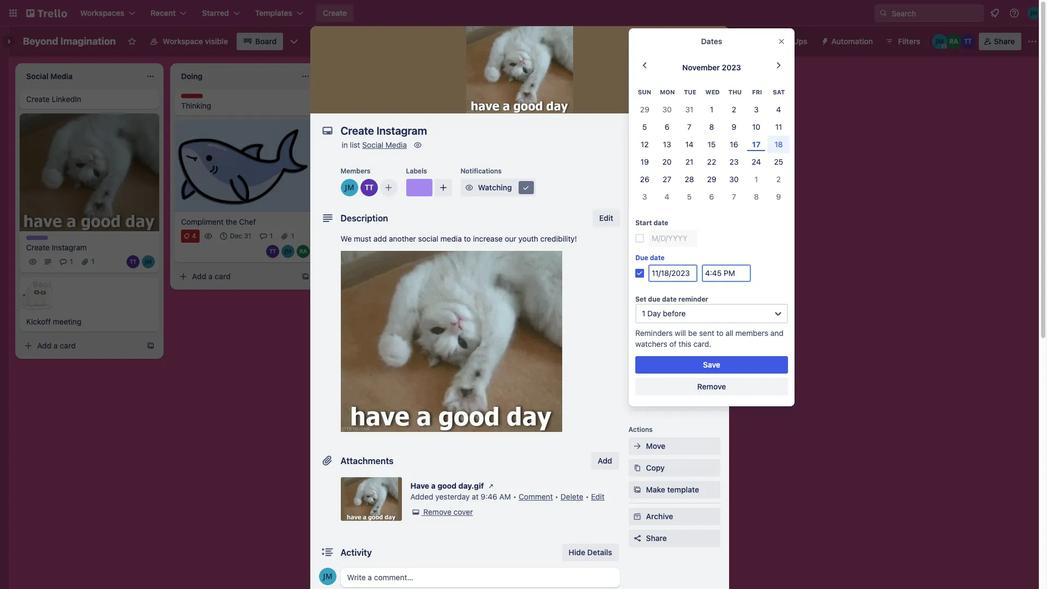 Task type: locate. For each thing, give the bounding box(es) containing it.
sm image up start
[[632, 200, 643, 211]]

2 button down 25
[[768, 171, 790, 188]]

0 vertical spatial 2 button
[[723, 101, 746, 119]]

2 horizontal spatial card
[[652, 163, 666, 171]]

add members to card image
[[384, 182, 393, 193]]

1 horizontal spatial 2 button
[[768, 171, 790, 188]]

0 vertical spatial social
[[362, 140, 384, 149]]

1 horizontal spatial another
[[516, 70, 544, 80]]

another inside add another list button
[[516, 70, 544, 80]]

1 button down wed
[[701, 101, 723, 119]]

share down archive
[[646, 534, 667, 543]]

2 vertical spatial to
[[717, 329, 724, 338]]

add power-ups link
[[629, 327, 720, 345]]

media
[[386, 140, 407, 149], [670, 376, 692, 385]]

move link
[[629, 438, 720, 455]]

card right 19 at top
[[652, 163, 666, 171]]

button
[[663, 398, 687, 407]]

0 horizontal spatial create from template… image
[[146, 342, 155, 351]]

0 vertical spatial 5 button
[[634, 119, 656, 136]]

30
[[663, 105, 672, 114], [730, 175, 739, 184]]

2 vertical spatial 4
[[192, 232, 196, 240]]

29 down sun
[[640, 105, 650, 114]]

0 vertical spatial 8 button
[[701, 119, 723, 136]]

sm image inside automation button
[[817, 33, 832, 48]]

29 down 22 button
[[707, 175, 717, 184]]

7
[[688, 122, 692, 132], [732, 192, 736, 201]]

1 horizontal spatial dates
[[701, 37, 723, 46]]

sm image inside members link
[[632, 178, 643, 189]]

media up button
[[670, 376, 692, 385]]

1 vertical spatial 6
[[710, 192, 714, 201]]

to left all
[[717, 329, 724, 338]]

make
[[646, 485, 666, 494]]

0 vertical spatial add a card button
[[175, 268, 297, 285]]

sm image inside archive link
[[632, 511, 643, 522]]

15
[[708, 140, 716, 149]]

custom fields
[[646, 288, 698, 297]]

1 vertical spatial 4 button
[[656, 188, 679, 206]]

1 horizontal spatial 8 button
[[746, 188, 768, 206]]

jeremy miller (jeremymiller198) image right the 'open information menu' 'icon'
[[1028, 7, 1041, 20]]

social inside social media button
[[646, 376, 668, 385]]

2 down thu
[[732, 105, 737, 114]]

13
[[663, 140, 671, 149]]

0 vertical spatial edit
[[600, 213, 614, 223]]

share left show menu image
[[994, 37, 1015, 46]]

thinking link
[[181, 100, 308, 111]]

hide details
[[569, 548, 612, 557]]

1 vertical spatial create
[[26, 94, 50, 104]]

media
[[441, 234, 462, 243]]

9 up 16
[[732, 122, 737, 132]]

19
[[641, 157, 649, 167]]

2 down 25 button
[[777, 175, 781, 184]]

9:46
[[481, 492, 498, 501]]

reminder
[[679, 295, 709, 304]]

4 up '11'
[[777, 105, 781, 114]]

in
[[342, 140, 348, 149]]

share button down archive link
[[629, 530, 720, 547]]

create inside button
[[323, 8, 347, 17]]

0 horizontal spatial 8
[[710, 122, 714, 132]]

power-ups inside "button"
[[768, 37, 808, 46]]

4 button down 27
[[656, 188, 679, 206]]

automation left filters button
[[832, 37, 873, 46]]

sm image
[[464, 182, 475, 193], [632, 222, 643, 232], [486, 481, 497, 492]]

3 button down 26
[[634, 188, 656, 206]]

2 vertical spatial create
[[26, 243, 50, 252]]

add a card
[[192, 272, 231, 281], [37, 341, 76, 351]]

sm image left checklist
[[632, 222, 643, 232]]

social
[[418, 234, 439, 243]]

1 vertical spatial 9 button
[[768, 188, 790, 206]]

7 for right 7 button
[[732, 192, 736, 201]]

sm image down add to card
[[632, 178, 643, 189]]

7 button down 23 button
[[723, 188, 746, 206]]

dates up due date at the right top
[[646, 244, 667, 253]]

sm image for labels
[[632, 200, 643, 211]]

30 button
[[656, 101, 679, 119], [723, 171, 746, 188]]

0 horizontal spatial 2
[[732, 105, 737, 114]]

None text field
[[335, 121, 695, 141]]

sm image inside checklist link
[[632, 222, 643, 232]]

1 horizontal spatial 30 button
[[723, 171, 746, 188]]

sm image inside 'labels' link
[[632, 200, 643, 211]]

Search field
[[888, 5, 984, 21]]

0 horizontal spatial 6
[[665, 122, 670, 132]]

0 horizontal spatial automation
[[629, 359, 666, 367]]

dec
[[230, 232, 242, 240]]

1 vertical spatial card
[[215, 272, 231, 281]]

dates
[[701, 37, 723, 46], [646, 244, 667, 253]]

compliment the chef
[[181, 217, 256, 226]]

hide
[[569, 548, 586, 557]]

7 button up 14
[[679, 119, 701, 136]]

terry turtle (terryturtle) image left add members to card icon
[[360, 179, 378, 196]]

4
[[777, 105, 781, 114], [665, 192, 670, 201], [192, 232, 196, 240]]

29
[[640, 105, 650, 114], [707, 175, 717, 184]]

8 up 15
[[710, 122, 714, 132]]

copy link
[[629, 459, 720, 477]]

sm image
[[817, 33, 832, 48], [682, 93, 693, 104], [413, 140, 423, 151], [632, 178, 643, 189], [521, 182, 532, 193], [632, 200, 643, 211], [632, 441, 643, 452], [632, 463, 643, 474], [632, 484, 643, 495], [411, 507, 421, 518], [632, 511, 643, 522]]

0 vertical spatial dates
[[701, 37, 723, 46]]

0 vertical spatial share
[[994, 37, 1015, 46]]

due
[[636, 254, 649, 262]]

0 horizontal spatial 8 button
[[701, 119, 723, 136]]

1 vertical spatial a
[[54, 341, 58, 351]]

8 button
[[701, 119, 723, 136], [746, 188, 768, 206]]

social up add button
[[646, 376, 668, 385]]

we must add another social media to increase our youth credibility!
[[341, 234, 577, 243]]

0 vertical spatial labels
[[406, 167, 427, 175]]

terry turtle (terryturtle) image
[[127, 256, 140, 269]]

watching
[[478, 183, 512, 192]]

back to home image
[[26, 4, 67, 22]]

sm image right social media link
[[413, 140, 423, 151]]

2 button
[[723, 101, 746, 119], [768, 171, 790, 188]]

8 down 24 button
[[754, 192, 759, 201]]

4 down the compliment
[[192, 232, 196, 240]]

6 button up 13
[[656, 119, 679, 136]]

1 horizontal spatial 7
[[732, 192, 736, 201]]

0 horizontal spatial share
[[646, 534, 667, 543]]

1 vertical spatial 8
[[754, 192, 759, 201]]

24 button
[[746, 153, 768, 171]]

thoughts
[[181, 94, 211, 102]]

sm image inside make template link
[[632, 484, 643, 495]]

1 vertical spatial add a card button
[[20, 337, 142, 355]]

add a card button down kickoff meeting link
[[20, 337, 142, 355]]

must
[[354, 234, 372, 243]]

25 button
[[768, 153, 790, 171]]

jeremy miller (jeremymiller198) image down 'search' field at the top right of page
[[932, 34, 948, 49]]

remove down save button
[[698, 382, 726, 391]]

16
[[730, 140, 738, 149]]

create linkedin link
[[26, 94, 153, 105]]

sm image for make template
[[632, 484, 643, 495]]

november 2023
[[683, 63, 741, 72]]

0 vertical spatial 9
[[732, 122, 737, 132]]

Board name text field
[[17, 33, 121, 50]]

set
[[636, 295, 647, 304]]

0 vertical spatial create
[[323, 8, 347, 17]]

sm image for automation
[[817, 33, 832, 48]]

3 button up 10
[[746, 101, 768, 119]]

share button down the 0 notifications icon
[[979, 33, 1022, 50]]

sm image inside cover "link"
[[682, 93, 693, 104]]

17
[[752, 140, 761, 149]]

9 button down 25 button
[[768, 188, 790, 206]]

0 vertical spatial 29
[[640, 105, 650, 114]]

added
[[411, 492, 434, 501]]

0 vertical spatial 6 button
[[656, 119, 679, 136]]

labels up start date
[[646, 200, 670, 210]]

wed
[[706, 89, 720, 96]]

2 horizontal spatial to
[[717, 329, 724, 338]]

31 right dec
[[244, 232, 251, 240]]

date right due
[[650, 254, 665, 262]]

card
[[652, 163, 666, 171], [215, 272, 231, 281], [60, 341, 76, 351]]

27
[[663, 175, 672, 184]]

2 for the bottommost 2 "button"
[[777, 175, 781, 184]]

add a card button down dec 31 'checkbox'
[[175, 268, 297, 285]]

2
[[732, 105, 737, 114], [777, 175, 781, 184]]

create inside "link"
[[26, 94, 50, 104]]

1 vertical spatial 9
[[777, 192, 781, 201]]

0 vertical spatial date
[[654, 219, 669, 227]]

1 horizontal spatial terry turtle (terryturtle) image
[[360, 179, 378, 196]]

ruby anderson (rubyanderson7) image
[[946, 34, 962, 49], [297, 245, 310, 258]]

sm image right close popover icon
[[817, 33, 832, 48]]

sm image right the watching
[[521, 182, 532, 193]]

9 for bottommost 9 'button'
[[777, 192, 781, 201]]

31 down tue
[[686, 105, 694, 114]]

0 vertical spatial 3 button
[[746, 101, 768, 119]]

share
[[994, 37, 1015, 46], [646, 534, 667, 543]]

next month image
[[773, 59, 786, 72]]

2 horizontal spatial power-
[[768, 37, 793, 46]]

sm image inside watching button
[[521, 182, 532, 193]]

0 horizontal spatial power-ups
[[629, 315, 664, 324]]

1 vertical spatial 3 button
[[634, 188, 656, 206]]

30 button down mon
[[656, 101, 679, 119]]

1 vertical spatial remove
[[424, 507, 452, 517]]

15 button
[[701, 136, 723, 153]]

sm image right mon
[[682, 93, 693, 104]]

add another list
[[500, 70, 557, 80]]

2 button down thu
[[723, 101, 746, 119]]

1 horizontal spatial add a card button
[[175, 268, 297, 285]]

to
[[643, 163, 650, 171], [464, 234, 471, 243], [717, 329, 724, 338]]

1 vertical spatial 4
[[665, 192, 670, 201]]

sm image down added
[[411, 507, 421, 518]]

sm image left archive
[[632, 511, 643, 522]]

1 horizontal spatial ups
[[688, 331, 703, 340]]

edit link
[[591, 492, 605, 501]]

star or unstar board image
[[128, 37, 137, 46]]

share button
[[979, 33, 1022, 50], [629, 530, 720, 547]]

terry turtle (terryturtle) image down 'search' field at the top right of page
[[961, 34, 976, 49]]

9 button up 16
[[723, 119, 746, 136]]

9 down 25 button
[[777, 192, 781, 201]]

31 inside dec 31 'checkbox'
[[244, 232, 251, 240]]

another
[[516, 70, 544, 80], [389, 234, 416, 243]]

9 for leftmost 9 'button'
[[732, 122, 737, 132]]

terry turtle (terryturtle) image
[[961, 34, 976, 49], [360, 179, 378, 196], [266, 245, 279, 258]]

29 button down sun
[[634, 101, 656, 119]]

create from template… image for the left add a card button
[[146, 342, 155, 351]]

cover
[[693, 93, 716, 103]]

sm image inside copy link
[[632, 463, 643, 474]]

30 down 23 button
[[730, 175, 739, 184]]

4 button
[[768, 101, 790, 119], [656, 188, 679, 206]]

0 vertical spatial remove
[[698, 382, 726, 391]]

5 up "12"
[[643, 122, 647, 132]]

search image
[[880, 9, 888, 17]]

30 button down 23
[[723, 171, 746, 188]]

6 up 13
[[665, 122, 670, 132]]

1 vertical spatial members
[[646, 178, 680, 188]]

dates up 'november 2023'
[[701, 37, 723, 46]]

fields
[[676, 288, 698, 297]]

1 day before
[[642, 309, 686, 318]]

remove down yesterday
[[424, 507, 452, 517]]

add a card down kickoff meeting
[[37, 341, 76, 351]]

1 horizontal spatial to
[[643, 163, 650, 171]]

3 button
[[746, 101, 768, 119], [634, 188, 656, 206]]

social media link
[[362, 140, 407, 149]]

5 button up "12"
[[634, 119, 656, 136]]

1 horizontal spatial 30
[[730, 175, 739, 184]]

21
[[686, 157, 694, 167]]

6 button down 22 button
[[701, 188, 723, 206]]

0 vertical spatial ups
[[793, 37, 808, 46]]

7 down 23 button
[[732, 192, 736, 201]]

to up 26
[[643, 163, 650, 171]]

create instagram
[[26, 243, 87, 252]]

card down meeting
[[60, 341, 76, 351]]

sm image for checklist
[[632, 222, 643, 232]]

list
[[546, 70, 557, 80], [350, 140, 360, 149]]

0 horizontal spatial 30 button
[[656, 101, 679, 119]]

9 button
[[723, 119, 746, 136], [768, 188, 790, 206]]

credibility!
[[541, 234, 577, 243]]

cover link
[[679, 89, 723, 107]]

labels up color: purple, title: none icon
[[406, 167, 427, 175]]

30 down mon
[[663, 105, 672, 114]]

edit left start
[[600, 213, 614, 223]]

reminders will be sent to all members and watchers of this card.
[[636, 329, 784, 349]]

terry turtle (terryturtle) image down compliment the chef link
[[266, 245, 279, 258]]

date right start
[[654, 219, 669, 227]]

M/D/YYYY text field
[[649, 230, 698, 247]]

1 vertical spatial date
[[650, 254, 665, 262]]

sm image down notifications on the left top of page
[[464, 182, 475, 193]]

sm image for remove cover
[[411, 507, 421, 518]]

workspace visible
[[163, 37, 228, 46]]

1 horizontal spatial 31
[[686, 105, 694, 114]]

attachment button
[[629, 262, 720, 279]]

1 vertical spatial power-
[[629, 315, 652, 324]]

0 horizontal spatial a
[[54, 341, 58, 351]]

5 button down "28"
[[679, 188, 701, 206]]

to right media
[[464, 234, 471, 243]]

1 horizontal spatial create from template… image
[[301, 272, 310, 281]]

jeremy miller (jeremymiller198) image
[[1028, 7, 1041, 20], [932, 34, 948, 49], [341, 179, 358, 196], [282, 245, 295, 258]]

6 down 22 button
[[710, 192, 714, 201]]

1 vertical spatial 6 button
[[701, 188, 723, 206]]

social
[[362, 140, 384, 149], [646, 376, 668, 385]]

add a card down dec 31 'checkbox'
[[192, 272, 231, 281]]

1
[[710, 105, 714, 114], [755, 175, 758, 184], [270, 232, 273, 240], [291, 232, 294, 240], [70, 258, 73, 266], [91, 258, 94, 266], [642, 309, 646, 318]]

sm image left make
[[632, 484, 643, 495]]

date up before at the bottom right
[[662, 295, 677, 304]]

8 button up 15
[[701, 119, 723, 136]]

we
[[341, 234, 352, 243]]

0 vertical spatial terry turtle (terryturtle) image
[[961, 34, 976, 49]]

remove inside remove cover link
[[424, 507, 452, 517]]

1 horizontal spatial 9 button
[[768, 188, 790, 206]]

1 vertical spatial 2
[[777, 175, 781, 184]]

4 button up '11'
[[768, 101, 790, 119]]

1 horizontal spatial labels
[[646, 200, 670, 210]]

labels link
[[629, 196, 720, 214]]

social media button
[[629, 372, 720, 390]]

29 button down 22
[[701, 171, 723, 188]]

0 horizontal spatial 31
[[244, 232, 251, 240]]

0 vertical spatial 7
[[688, 122, 692, 132]]

5 down 28 button
[[687, 192, 692, 201]]

watching button
[[461, 179, 536, 196]]

date for start date
[[654, 219, 669, 227]]

0 horizontal spatial share button
[[629, 530, 720, 547]]

edit
[[600, 213, 614, 223], [591, 492, 605, 501]]

0 vertical spatial members
[[341, 167, 371, 175]]

0 vertical spatial media
[[386, 140, 407, 149]]

0 horizontal spatial 9
[[732, 122, 737, 132]]

power-ups up 'reminders'
[[629, 315, 664, 324]]

3 down 26 button
[[643, 192, 647, 201]]

have a good day.gif
[[411, 481, 484, 490]]

add button
[[646, 398, 687, 407]]

sm image left copy
[[632, 463, 643, 474]]

jeremy miller (jeremymiller198) image
[[142, 256, 155, 269], [319, 568, 336, 585]]

edit right delete
[[591, 492, 605, 501]]

card down dec 31 'checkbox'
[[215, 272, 231, 281]]

social right in
[[362, 140, 384, 149]]

1 button down 24
[[746, 171, 768, 188]]

0 vertical spatial power-ups
[[768, 37, 808, 46]]

8 for the topmost 8 button
[[710, 122, 714, 132]]

7 button
[[679, 119, 701, 136], [723, 188, 746, 206]]

4 down members link
[[665, 192, 670, 201]]

8 button down 24 button
[[746, 188, 768, 206]]

3 up 10
[[754, 105, 759, 114]]

power-ups
[[768, 37, 808, 46], [629, 315, 664, 324]]

1 vertical spatial social
[[646, 376, 668, 385]]

media up add members to card icon
[[386, 140, 407, 149]]

sm image inside watching button
[[464, 182, 475, 193]]

create from template… image
[[301, 272, 310, 281], [146, 342, 155, 351]]

automation down watchers
[[629, 359, 666, 367]]

jeremy miller (jeremymiller198) image up description
[[341, 179, 358, 196]]

close popover image
[[777, 37, 786, 46]]

color: bold red, title: "thoughts" element
[[181, 94, 211, 102]]

9
[[732, 122, 737, 132], [777, 192, 781, 201]]

0 horizontal spatial ups
[[652, 315, 664, 324]]

0 vertical spatial 3
[[754, 105, 759, 114]]

reminders
[[636, 329, 673, 338]]

sm image up 9:46
[[486, 481, 497, 492]]

0 notifications image
[[989, 7, 1002, 20]]

yesterday
[[436, 492, 470, 501]]

remove inside remove button
[[698, 382, 726, 391]]

power-ups up next month 'icon'
[[768, 37, 808, 46]]

sm image inside move link
[[632, 441, 643, 452]]

color: purple, title: none image
[[406, 179, 432, 196]]

power- inside "button"
[[768, 37, 793, 46]]

all
[[726, 329, 734, 338]]

ups
[[793, 37, 808, 46], [652, 315, 664, 324], [688, 331, 703, 340]]

create for create instagram
[[26, 243, 50, 252]]

1 horizontal spatial 5
[[687, 192, 692, 201]]

sm image down actions
[[632, 441, 643, 452]]

7 down 31 button
[[688, 122, 692, 132]]

sm image for watching
[[464, 182, 475, 193]]

0 vertical spatial jeremy miller (jeremymiller198) image
[[142, 256, 155, 269]]



Task type: vqa. For each thing, say whether or not it's contained in the screenshot.
31 to the bottom
yes



Task type: describe. For each thing, give the bounding box(es) containing it.
description
[[341, 213, 388, 223]]

comment
[[519, 492, 553, 501]]

automation button
[[817, 33, 880, 50]]

remove cover
[[424, 507, 473, 517]]

create from template… image for add a card button to the right
[[301, 272, 310, 281]]

1 vertical spatial share
[[646, 534, 667, 543]]

0 horizontal spatial labels
[[406, 167, 427, 175]]

jeremy miller (jeremymiller198) image down compliment the chef link
[[282, 245, 295, 258]]

date for due date
[[650, 254, 665, 262]]

10
[[753, 122, 761, 132]]

12 button
[[634, 136, 656, 153]]

list inside button
[[546, 70, 557, 80]]

0 vertical spatial 30 button
[[656, 101, 679, 119]]

8 for the bottommost 8 button
[[754, 192, 759, 201]]

comment link
[[519, 492, 553, 501]]

1 horizontal spatial ruby anderson (rubyanderson7) image
[[946, 34, 962, 49]]

start date
[[636, 219, 669, 227]]

1 horizontal spatial 29 button
[[701, 171, 723, 188]]

0 horizontal spatial to
[[464, 234, 471, 243]]

kickoff
[[26, 317, 51, 326]]

31 inside 31 button
[[686, 105, 694, 114]]

1 vertical spatial terry turtle (terryturtle) image
[[360, 179, 378, 196]]

sat
[[773, 89, 785, 96]]

fri
[[753, 89, 762, 96]]

2 vertical spatial sm image
[[486, 481, 497, 492]]

mon
[[660, 89, 675, 96]]

sm image for copy
[[632, 463, 643, 474]]

actions
[[629, 426, 653, 434]]

1 vertical spatial share button
[[629, 530, 720, 547]]

12
[[641, 140, 649, 149]]

1 horizontal spatial card
[[215, 272, 231, 281]]

dates button
[[629, 240, 720, 258]]

our
[[505, 234, 517, 243]]

watchers
[[636, 340, 668, 349]]

1 horizontal spatial 1 button
[[746, 171, 768, 188]]

open information menu image
[[1009, 8, 1020, 19]]

1 vertical spatial 5 button
[[679, 188, 701, 206]]

M/D/YYYY text field
[[649, 265, 698, 282]]

compliment
[[181, 217, 224, 226]]

media inside button
[[670, 376, 692, 385]]

23 button
[[723, 153, 746, 171]]

1 vertical spatial list
[[350, 140, 360, 149]]

Write a comment text field
[[341, 568, 620, 588]]

1 horizontal spatial 3 button
[[746, 101, 768, 119]]

members
[[736, 329, 769, 338]]

1 horizontal spatial 6
[[710, 192, 714, 201]]

1 horizontal spatial 29
[[707, 175, 717, 184]]

1 vertical spatial power-ups
[[629, 315, 664, 324]]

0 vertical spatial 6
[[665, 122, 670, 132]]

color: purple, title: none image
[[26, 236, 48, 240]]

0 vertical spatial card
[[652, 163, 666, 171]]

delete link
[[561, 492, 584, 501]]

1 horizontal spatial members
[[646, 178, 680, 188]]

thinking
[[181, 101, 211, 110]]

3 for 3 button to the left
[[643, 192, 647, 201]]

Dec 31 checkbox
[[217, 230, 255, 243]]

1 horizontal spatial 4
[[665, 192, 670, 201]]

customize views image
[[289, 36, 300, 47]]

10 button
[[746, 119, 768, 136]]

am
[[500, 492, 511, 501]]

set due date reminder
[[636, 295, 709, 304]]

0 horizontal spatial media
[[386, 140, 407, 149]]

0 horizontal spatial 3 button
[[634, 188, 656, 206]]

1 horizontal spatial jeremy miller (jeremymiller198) image
[[319, 568, 336, 585]]

checklist
[[646, 222, 680, 231]]

1 vertical spatial 2 button
[[768, 171, 790, 188]]

1 vertical spatial edit
[[591, 492, 605, 501]]

day
[[648, 309, 661, 318]]

increase
[[473, 234, 503, 243]]

2 vertical spatial a
[[431, 481, 436, 490]]

0 vertical spatial 5
[[643, 122, 647, 132]]

0 vertical spatial 4 button
[[768, 101, 790, 119]]

create button
[[316, 4, 354, 22]]

0 horizontal spatial 9 button
[[723, 119, 746, 136]]

31 button
[[679, 101, 701, 119]]

0 vertical spatial a
[[208, 272, 213, 281]]

create for create
[[323, 8, 347, 17]]

filters
[[898, 37, 921, 46]]

attachments
[[341, 456, 394, 466]]

19 button
[[634, 153, 656, 171]]

0 vertical spatial 30
[[663, 105, 672, 114]]

28 button
[[679, 171, 701, 188]]

details
[[588, 548, 612, 557]]

2 vertical spatial date
[[662, 295, 677, 304]]

and
[[771, 329, 784, 338]]

0 horizontal spatial add a card button
[[20, 337, 142, 355]]

in list social media
[[342, 140, 407, 149]]

cover
[[454, 507, 473, 517]]

added yesterday at 9:46 am
[[411, 492, 511, 501]]

template
[[668, 485, 700, 494]]

sm image for move
[[632, 441, 643, 452]]

of
[[670, 340, 677, 349]]

add
[[374, 234, 387, 243]]

to inside reminders will be sent to all members and watchers of this card.
[[717, 329, 724, 338]]

sm image for members
[[632, 178, 643, 189]]

14
[[686, 140, 694, 149]]

card.
[[694, 340, 712, 349]]

at
[[472, 492, 479, 501]]

primary element
[[0, 0, 1048, 26]]

remove for remove cover
[[424, 507, 452, 517]]

activity
[[341, 548, 372, 558]]

add to card
[[629, 163, 666, 171]]

2 vertical spatial ups
[[688, 331, 703, 340]]

save button
[[636, 356, 788, 374]]

0 vertical spatial add a card
[[192, 272, 231, 281]]

0 horizontal spatial 29 button
[[634, 101, 656, 119]]

1 vertical spatial 30 button
[[723, 171, 746, 188]]

be
[[688, 329, 697, 338]]

27 button
[[656, 171, 679, 188]]

0 horizontal spatial power-
[[629, 315, 652, 324]]

2 for left 2 "button"
[[732, 105, 737, 114]]

0 horizontal spatial 6 button
[[656, 119, 679, 136]]

archive
[[646, 512, 673, 521]]

14 button
[[679, 136, 701, 153]]

1 horizontal spatial 6 button
[[701, 188, 723, 206]]

make template
[[646, 485, 700, 494]]

1 vertical spatial ruby anderson (rubyanderson7) image
[[297, 245, 310, 258]]

24
[[752, 157, 761, 167]]

7 for the leftmost 7 button
[[688, 122, 692, 132]]

board
[[255, 37, 277, 46]]

1 vertical spatial automation
[[629, 359, 666, 367]]

create instagram link
[[26, 242, 153, 253]]

show menu image
[[1027, 36, 1038, 47]]

1 vertical spatial 30
[[730, 175, 739, 184]]

0 vertical spatial 4
[[777, 105, 781, 114]]

this
[[679, 340, 692, 349]]

1 horizontal spatial share
[[994, 37, 1015, 46]]

28
[[685, 175, 694, 184]]

sun
[[638, 89, 652, 96]]

visible
[[205, 37, 228, 46]]

0 horizontal spatial 4
[[192, 232, 196, 240]]

custom
[[646, 288, 674, 297]]

good
[[438, 481, 457, 490]]

have\_a\_good\_day.gif image
[[341, 251, 562, 432]]

0 horizontal spatial card
[[60, 341, 76, 351]]

hide details link
[[562, 544, 619, 561]]

18
[[775, 140, 783, 149]]

members link
[[629, 175, 720, 192]]

sm image for archive
[[632, 511, 643, 522]]

instagram
[[52, 243, 87, 252]]

kickoff meeting link
[[26, 317, 153, 328]]

26 button
[[634, 171, 656, 188]]

0 vertical spatial share button
[[979, 33, 1022, 50]]

remove for remove
[[698, 382, 726, 391]]

11 button
[[768, 119, 790, 136]]

1 vertical spatial 8 button
[[746, 188, 768, 206]]

Add time text field
[[702, 265, 751, 282]]

1 vertical spatial ups
[[652, 315, 664, 324]]

0 horizontal spatial 4 button
[[656, 188, 679, 206]]

before
[[663, 309, 686, 318]]

last month image
[[638, 59, 651, 72]]

edit button
[[593, 210, 620, 227]]

0 horizontal spatial social
[[362, 140, 384, 149]]

dates inside button
[[646, 244, 667, 253]]

create for create linkedin
[[26, 94, 50, 104]]

checklist link
[[629, 218, 720, 236]]

1 horizontal spatial 7 button
[[723, 188, 746, 206]]

2 vertical spatial power-
[[663, 331, 688, 340]]

16 button
[[723, 136, 746, 153]]

ups inside "button"
[[793, 37, 808, 46]]

dec 31
[[230, 232, 251, 240]]

0 vertical spatial 1 button
[[701, 101, 723, 119]]

3 for right 3 button
[[754, 105, 759, 114]]

21 button
[[679, 153, 701, 171]]

remove button
[[636, 378, 788, 396]]

0 horizontal spatial add a card
[[37, 341, 76, 351]]

2 horizontal spatial terry turtle (terryturtle) image
[[961, 34, 976, 49]]

automation inside button
[[832, 37, 873, 46]]

2023
[[722, 63, 741, 72]]

0 horizontal spatial 7 button
[[679, 119, 701, 136]]

social media
[[646, 376, 692, 385]]

youth
[[519, 234, 539, 243]]

edit inside edit button
[[600, 213, 614, 223]]

1 vertical spatial another
[[389, 234, 416, 243]]

22 button
[[701, 153, 723, 171]]

november
[[683, 63, 720, 72]]

0 vertical spatial to
[[643, 163, 650, 171]]

2 vertical spatial terry turtle (terryturtle) image
[[266, 245, 279, 258]]

0 horizontal spatial members
[[341, 167, 371, 175]]

0 horizontal spatial 5 button
[[634, 119, 656, 136]]

0 horizontal spatial 2 button
[[723, 101, 746, 119]]

1 vertical spatial 5
[[687, 192, 692, 201]]

13 button
[[656, 136, 679, 153]]



